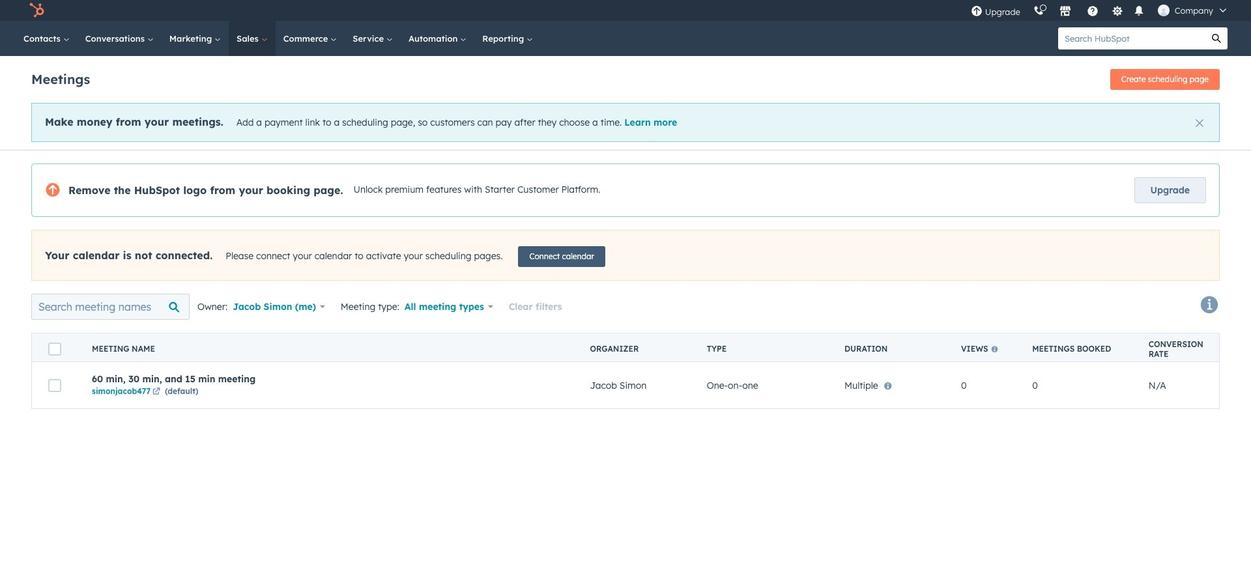 Task type: vqa. For each thing, say whether or not it's contained in the screenshot.
draft for comment
no



Task type: describe. For each thing, give the bounding box(es) containing it.
alert inside page section "element"
[[31, 103, 1220, 142]]

banner inside page section "element"
[[31, 65, 1220, 90]]

Search meeting names search field
[[31, 294, 190, 320]]

Search HubSpot search field
[[1058, 27, 1205, 50]]

jacob simon image
[[1158, 5, 1170, 16]]

link opens in a new window image
[[152, 386, 160, 398]]

close image
[[1196, 119, 1204, 127]]



Task type: locate. For each thing, give the bounding box(es) containing it.
menu
[[964, 0, 1235, 21]]

banner
[[31, 65, 1220, 90]]

marketplaces image
[[1059, 6, 1071, 18]]

link opens in a new window image
[[152, 388, 160, 396]]

alert
[[31, 103, 1220, 142]]

page section element
[[0, 56, 1251, 150]]



